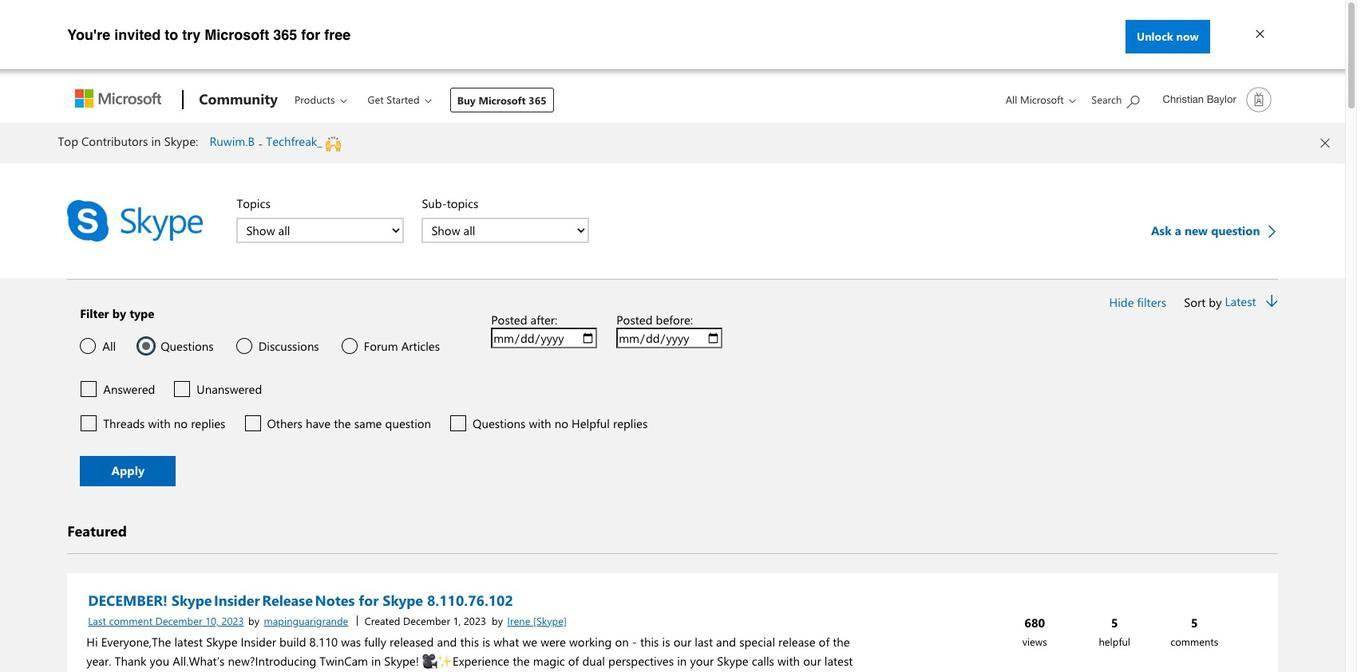 Task type: describe. For each thing, give the bounding box(es) containing it.
techfreak_ link
[[266, 133, 322, 149]]

microsoft for buy microsoft 365
[[479, 93, 526, 107]]

magic
[[533, 654, 565, 670]]

mapinguarigrande
[[264, 615, 348, 628]]

christian
[[1163, 93, 1204, 105]]

no for replies
[[174, 416, 188, 432]]

for inside december! skype insider release notes for skype 8.110.76.102 last comment december 10, 2023 by mapinguarigrande | created december 1, 2023              by irene [skype] hi everyone,the latest skype insider build 8.110 was fully released and this is what we were working on - this is our last and special release of the year. thank you all.what's new?introducing twincam in skype! 🎥✨experience the magic of dual perspectives in your skype calls with our lates
[[359, 592, 379, 611]]

contributors
[[81, 133, 148, 149]]

get started
[[368, 93, 420, 106]]

build
[[279, 635, 306, 651]]

articles
[[401, 338, 440, 354]]

1 horizontal spatial of
[[819, 635, 829, 651]]

december!
[[88, 592, 168, 611]]

microsoft image
[[75, 89, 161, 108]]

0 vertical spatial for
[[301, 26, 320, 43]]

community
[[199, 89, 278, 109]]

forum articles
[[364, 338, 440, 354]]

1 vertical spatial skype
[[206, 635, 238, 651]]

posted before:
[[616, 312, 693, 328]]

search button
[[1083, 79, 1148, 118]]

type
[[129, 306, 154, 322]]

perspectives
[[608, 654, 674, 670]]

thank
[[115, 654, 146, 670]]

posted for posted before:
[[616, 312, 653, 328]]

last comment december 10, 2023 link
[[86, 613, 245, 630]]

5 for 5 comments
[[1191, 615, 1198, 631]]

2 december from the left
[[403, 615, 450, 628]]

1 vertical spatial question
[[385, 416, 431, 432]]

5 helpful
[[1099, 615, 1130, 648]]

hide filters
[[1109, 295, 1166, 311]]

8.110
[[309, 635, 338, 651]]

Posted before: date field
[[616, 328, 723, 349]]

have
[[306, 416, 331, 432]]

1 horizontal spatial 365
[[529, 93, 547, 107]]

0 horizontal spatial microsoft
[[205, 26, 269, 43]]

you
[[150, 654, 169, 670]]

hi
[[86, 635, 98, 651]]

special
[[739, 635, 775, 651]]

christian baylor
[[1163, 93, 1236, 105]]

everyone,the
[[101, 635, 171, 651]]

you're invited to try microsoft 365 for free
[[67, 26, 351, 43]]

a
[[1175, 223, 1181, 239]]

hide
[[1109, 295, 1134, 311]]

apply button
[[80, 457, 176, 487]]

alert containing top contributors in skype:
[[0, 123, 1345, 164]]

community link
[[191, 79, 283, 122]]

top
[[58, 133, 78, 149]]

topics
[[447, 196, 478, 212]]

microsoft for all microsoft
[[1020, 93, 1064, 106]]

working
[[569, 635, 612, 651]]

0 horizontal spatial 365
[[273, 26, 297, 43]]

2 vertical spatial skype
[[717, 654, 748, 670]]

new?introducing
[[228, 654, 316, 670]]

invited
[[114, 26, 161, 43]]

filter by type
[[80, 306, 154, 322]]

you're
[[67, 26, 110, 43]]

try
[[182, 26, 201, 43]]

dual
[[582, 654, 605, 670]]

irene
[[507, 615, 530, 628]]

by left type
[[112, 306, 126, 322]]

0 vertical spatial our
[[673, 635, 691, 651]]

helpful
[[572, 416, 610, 432]]

ruwim.b
[[209, 133, 255, 149]]

all microsoft button
[[993, 79, 1081, 120]]

main content element
[[0, 123, 1345, 673]]

answered
[[103, 382, 155, 398]]

sub-
[[422, 196, 447, 212]]

threads
[[103, 416, 145, 432]]

december! skype insider release notes for skype 8.110.76.102 link
[[86, 590, 515, 612]]

ruwim.b - techfreak_ 🙌
[[209, 133, 341, 152]]

2 horizontal spatial the
[[833, 635, 850, 651]]

680
[[1024, 615, 1045, 631]]

2023
[[221, 615, 244, 628]]

december! skype insider release notes for skype 8.110.76.102 last comment december 10, 2023 by mapinguarigrande | created december 1, 2023              by irene [skype] hi everyone,the latest skype insider build 8.110 was fully released and this is what we were working on - this is our last and special release of the year. thank you all.what's new?introducing twincam in skype! 🎥✨experience the magic of dual perspectives in your skype calls with our lates
[[86, 592, 853, 673]]

- inside ruwim.b - techfreak_ 🙌
[[258, 136, 263, 152]]

all for all microsoft
[[1006, 93, 1017, 106]]

before:
[[656, 312, 693, 328]]

sort by
[[1184, 295, 1222, 311]]

2 horizontal spatial in
[[677, 654, 687, 670]]

insider
[[241, 635, 276, 651]]

2 is from the left
[[662, 635, 670, 651]]

680 views
[[1022, 615, 1047, 648]]

buy microsoft 365
[[457, 93, 547, 107]]

irene [skype] link
[[506, 613, 568, 630]]

top contributors in skype:
[[58, 133, 198, 149]]

fully
[[364, 635, 386, 651]]

🙌
[[325, 136, 341, 152]]

5 comments
[[1170, 615, 1218, 648]]

unlock now
[[1137, 29, 1199, 44]]

1 december from the left
[[155, 615, 202, 628]]

by left irene
[[492, 615, 503, 628]]

5 helpful element
[[1075, 613, 1155, 651]]

forum
[[364, 338, 398, 354]]

others have the same question
[[267, 416, 431, 432]]

baylor
[[1207, 93, 1236, 105]]

Posted after: date field
[[491, 328, 597, 349]]

0 horizontal spatial the
[[334, 416, 351, 432]]

latest button
[[1225, 294, 1263, 311]]

apply
[[111, 463, 144, 479]]



Task type: locate. For each thing, give the bounding box(es) containing it.
- inside december! skype insider release notes for skype 8.110.76.102 last comment december 10, 2023 by mapinguarigrande | created december 1, 2023              by irene [skype] hi everyone,the latest skype insider build 8.110 was fully released and this is what we were working on - this is our last and special release of the year. thank you all.what's new?introducing twincam in skype! 🎥✨experience the magic of dual perspectives in your skype calls with our lates
[[632, 635, 637, 651]]

our
[[673, 635, 691, 651], [803, 654, 821, 670]]

for left free
[[301, 26, 320, 43]]

0 vertical spatial all
[[1006, 93, 1017, 106]]

skype
[[383, 592, 423, 611], [206, 635, 238, 651], [717, 654, 748, 670]]

0 vertical spatial 365
[[273, 26, 297, 43]]

questions with no helpful replies
[[473, 416, 648, 432]]

0 vertical spatial -
[[258, 136, 263, 152]]

all inside all microsoft dropdown button
[[1006, 93, 1017, 106]]

2 horizontal spatial with
[[778, 654, 800, 670]]

2 this from the left
[[640, 635, 659, 651]]

we
[[522, 635, 537, 651]]

after:
[[531, 312, 557, 328]]

1 horizontal spatial no
[[555, 416, 568, 432]]

by right the 2023
[[248, 615, 259, 628]]

with inside december! skype insider release notes for skype 8.110.76.102 last comment december 10, 2023 by mapinguarigrande | created december 1, 2023              by irene [skype] hi everyone,the latest skype insider build 8.110 was fully released and this is what we were working on - this is our last and special release of the year. thank you all.what's new?introducing twincam in skype! 🎥✨experience the magic of dual perspectives in your skype calls with our lates
[[778, 654, 800, 670]]

techfreak_
[[266, 133, 322, 149]]

0 horizontal spatial skype
[[206, 635, 238, 651]]

question
[[1211, 223, 1260, 239], [385, 416, 431, 432]]

microsoft left search
[[1020, 93, 1064, 106]]

2 no from the left
[[555, 416, 568, 432]]

mapinguarigrande link
[[262, 613, 350, 630]]

skype up created
[[383, 592, 423, 611]]

ask a new question
[[1151, 223, 1263, 239]]

0 horizontal spatial posted
[[491, 312, 527, 328]]

1 horizontal spatial question
[[1211, 223, 1260, 239]]

question right same
[[385, 416, 431, 432]]

december up latest
[[155, 615, 202, 628]]

1 and from the left
[[437, 635, 457, 651]]

no for helpful
[[555, 416, 568, 432]]

all microsoft
[[1006, 93, 1064, 106]]

unlock now link
[[1126, 20, 1210, 53]]

alert
[[0, 123, 1345, 164]]

2 replies from the left
[[613, 416, 648, 432]]

questions for questions with no helpful replies
[[473, 416, 526, 432]]

0 horizontal spatial for
[[301, 26, 320, 43]]

1 vertical spatial our
[[803, 654, 821, 670]]

ruwim.b link
[[209, 133, 255, 149]]

365 left free
[[273, 26, 297, 43]]

5 comments element
[[1155, 613, 1235, 651]]

free
[[324, 26, 351, 43]]

of left dual
[[568, 654, 579, 670]]

by
[[1209, 295, 1222, 311], [112, 306, 126, 322], [248, 615, 259, 628], [492, 615, 503, 628]]

is
[[482, 635, 490, 651], [662, 635, 670, 651]]

0 horizontal spatial this
[[460, 635, 479, 651]]

this up 🎥✨experience
[[460, 635, 479, 651]]

last
[[88, 615, 106, 628]]

1 horizontal spatial 5
[[1191, 615, 1198, 631]]

our left last
[[673, 635, 691, 651]]

ask
[[1151, 223, 1172, 239]]

is left what
[[482, 635, 490, 651]]

twincam
[[320, 654, 368, 670]]

questions for questions
[[161, 338, 214, 354]]

created
[[365, 615, 400, 628]]

- right on
[[632, 635, 637, 651]]

december up released
[[403, 615, 450, 628]]

new
[[1185, 223, 1208, 239]]

on
[[615, 635, 629, 651]]

is up perspectives
[[662, 635, 670, 651]]

0 vertical spatial the
[[334, 416, 351, 432]]

1 no from the left
[[174, 416, 188, 432]]

1 vertical spatial for
[[359, 592, 379, 611]]

0 horizontal spatial in
[[151, 133, 161, 149]]

1 horizontal spatial all
[[1006, 93, 1017, 106]]

this
[[460, 635, 479, 651], [640, 635, 659, 651]]

2 posted from the left
[[616, 312, 653, 328]]

questions
[[161, 338, 214, 354], [473, 416, 526, 432]]

views
[[1022, 635, 1047, 648]]

topics
[[237, 196, 270, 212]]

with for questions
[[529, 416, 551, 432]]

december
[[155, 615, 202, 628], [403, 615, 450, 628]]

0 vertical spatial of
[[819, 635, 829, 651]]

the right release
[[833, 635, 850, 651]]

0 horizontal spatial with
[[148, 416, 171, 432]]

8.110.76.102
[[427, 592, 513, 611]]

all inside main content element
[[102, 338, 116, 354]]

search
[[1091, 93, 1122, 106]]

with down release
[[778, 654, 800, 670]]

question right new at the top of the page
[[1211, 223, 1260, 239]]

our down release
[[803, 654, 821, 670]]

and down '1,'
[[437, 635, 457, 651]]

2 vertical spatial the
[[513, 654, 530, 670]]

posted for posted after:
[[491, 312, 527, 328]]

skype image
[[67, 200, 203, 242]]

hide filters button
[[1108, 293, 1168, 312]]

all for all
[[102, 338, 116, 354]]

unlock
[[1137, 29, 1173, 44]]

5 up comments
[[1191, 615, 1198, 631]]

latest
[[174, 635, 203, 651]]

0 horizontal spatial of
[[568, 654, 579, 670]]

year.
[[86, 654, 111, 670]]

0 horizontal spatial 5
[[1111, 615, 1118, 631]]

1 horizontal spatial for
[[359, 592, 379, 611]]

0 horizontal spatial our
[[673, 635, 691, 651]]

680 views element
[[995, 613, 1075, 651]]

filter
[[80, 306, 109, 322]]

1 horizontal spatial december
[[403, 615, 450, 628]]

comments
[[1170, 635, 1218, 648]]

0 horizontal spatial and
[[437, 635, 457, 651]]

posted left 'before:'
[[616, 312, 653, 328]]

of
[[819, 635, 829, 651], [568, 654, 579, 670]]

0 horizontal spatial question
[[385, 416, 431, 432]]

now
[[1176, 29, 1199, 44]]

0 horizontal spatial questions
[[161, 338, 214, 354]]

with for threads
[[148, 416, 171, 432]]

discussions
[[258, 338, 319, 354]]

posted left after:
[[491, 312, 527, 328]]

filters
[[1137, 295, 1166, 311]]

get
[[368, 93, 384, 106]]

0 horizontal spatial is
[[482, 635, 490, 651]]

get started button
[[357, 79, 444, 120]]

this up perspectives
[[640, 635, 659, 651]]

5 inside 5 comments
[[1191, 615, 1198, 631]]

1 vertical spatial all
[[102, 338, 116, 354]]

sort
[[1184, 295, 1206, 311]]

5 up helpful
[[1111, 615, 1118, 631]]

0 vertical spatial skype
[[383, 592, 423, 611]]

no
[[174, 416, 188, 432], [555, 416, 568, 432]]

started
[[387, 93, 420, 106]]

1 vertical spatial -
[[632, 635, 637, 651]]

with left helpful
[[529, 416, 551, 432]]

1 vertical spatial questions
[[473, 416, 526, 432]]

buy
[[457, 93, 476, 107]]

in down fully
[[371, 654, 381, 670]]

in left your
[[677, 654, 687, 670]]

latest
[[1225, 294, 1256, 310]]

threads with no replies
[[103, 416, 226, 432]]

1 horizontal spatial replies
[[613, 416, 648, 432]]

2 and from the left
[[716, 635, 736, 651]]

1 this from the left
[[460, 635, 479, 651]]

the down we
[[513, 654, 530, 670]]

skype down 10,
[[206, 635, 238, 651]]

ask a new question link
[[1151, 221, 1278, 241]]

1 horizontal spatial and
[[716, 635, 736, 651]]

1 horizontal spatial our
[[803, 654, 821, 670]]

no left helpful
[[555, 416, 568, 432]]

365 right buy
[[529, 93, 547, 107]]

1 horizontal spatial skype
[[383, 592, 423, 611]]

the
[[334, 416, 351, 432], [833, 635, 850, 651], [513, 654, 530, 670]]

was
[[341, 635, 361, 651]]

1 horizontal spatial the
[[513, 654, 530, 670]]

1 horizontal spatial this
[[640, 635, 659, 651]]

0 horizontal spatial all
[[102, 338, 116, 354]]

1 horizontal spatial microsoft
[[479, 93, 526, 107]]

for
[[301, 26, 320, 43], [359, 592, 379, 611]]

0 vertical spatial questions
[[161, 338, 214, 354]]

released
[[390, 635, 434, 651]]

1 horizontal spatial questions
[[473, 416, 526, 432]]

others
[[267, 416, 302, 432]]

-
[[258, 136, 263, 152], [632, 635, 637, 651]]

replies down the unanswered
[[191, 416, 226, 432]]

0 horizontal spatial -
[[258, 136, 263, 152]]

in left skype:
[[151, 133, 161, 149]]

skype insider release notes
[[172, 592, 355, 611]]

1 replies from the left
[[191, 416, 226, 432]]

posted
[[491, 312, 527, 328], [616, 312, 653, 328]]

0 horizontal spatial december
[[155, 615, 202, 628]]

1 vertical spatial of
[[568, 654, 579, 670]]

microsoft right buy
[[479, 93, 526, 107]]

0 horizontal spatial replies
[[191, 416, 226, 432]]

10,
[[205, 615, 219, 628]]

what
[[494, 635, 519, 651]]

skype!
[[384, 654, 419, 670]]

were
[[541, 635, 566, 651]]

microsoft right try
[[205, 26, 269, 43]]

1,
[[453, 615, 461, 628]]

by right 'sort'
[[1209, 295, 1222, 311]]

2 horizontal spatial skype
[[717, 654, 748, 670]]

skype left calls on the bottom
[[717, 654, 748, 670]]

1 5 from the left
[[1111, 615, 1118, 631]]

microsoft inside dropdown button
[[1020, 93, 1064, 106]]

1 horizontal spatial posted
[[616, 312, 653, 328]]

release
[[778, 635, 815, 651]]

1 vertical spatial the
[[833, 635, 850, 651]]

the right have
[[334, 416, 351, 432]]

for up created
[[359, 592, 379, 611]]

with right threads
[[148, 416, 171, 432]]

1 vertical spatial 365
[[529, 93, 547, 107]]

1 horizontal spatial with
[[529, 416, 551, 432]]

- right the ruwim.b
[[258, 136, 263, 152]]

unanswered
[[197, 382, 262, 398]]

5 inside 5 helpful
[[1111, 615, 1118, 631]]

no right threads
[[174, 416, 188, 432]]

buy microsoft 365 link
[[450, 88, 554, 113]]

your
[[690, 654, 714, 670]]

comment
[[109, 615, 153, 628]]

sort ascending image
[[1266, 295, 1278, 311]]

products button
[[284, 79, 360, 120]]

1 horizontal spatial is
[[662, 635, 670, 651]]

2 5 from the left
[[1191, 615, 1198, 631]]

2 horizontal spatial microsoft
[[1020, 93, 1064, 106]]

0 horizontal spatial no
[[174, 416, 188, 432]]

to
[[165, 26, 178, 43]]

1 horizontal spatial -
[[632, 635, 637, 651]]

of right release
[[819, 635, 829, 651]]

5 for 5 helpful
[[1111, 615, 1118, 631]]

[skype]
[[533, 615, 567, 628]]

1 posted from the left
[[491, 312, 527, 328]]

featured
[[67, 522, 127, 541]]

last
[[695, 635, 713, 651]]

1 is from the left
[[482, 635, 490, 651]]

0 vertical spatial question
[[1211, 223, 1260, 239]]

replies right helpful
[[613, 416, 648, 432]]

posted after:
[[491, 312, 557, 328]]

and right last
[[716, 635, 736, 651]]

1 horizontal spatial in
[[371, 654, 381, 670]]



Task type: vqa. For each thing, say whether or not it's contained in the screenshot.
Report abuse
no



